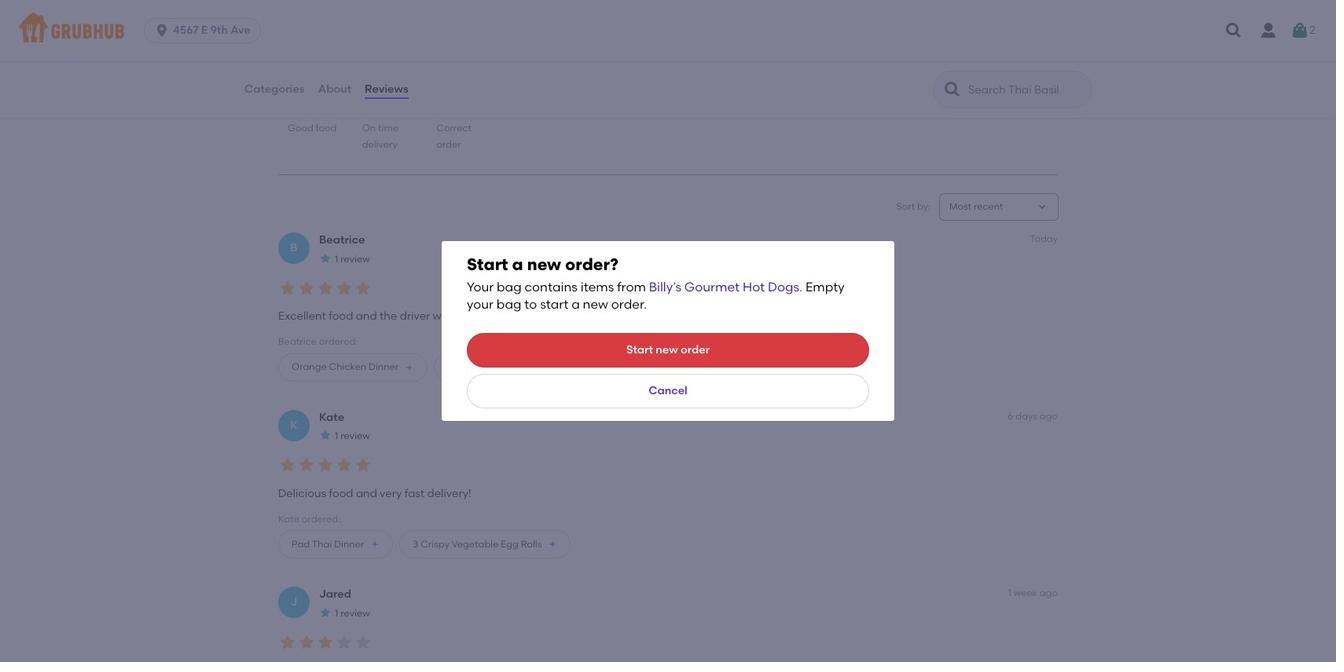 Task type: describe. For each thing, give the bounding box(es) containing it.
arrived
[[641, 310, 679, 323]]

thai
[[312, 539, 332, 550]]

86 good food
[[288, 106, 337, 134]]

4638
[[288, 77, 314, 91]]

3 excellent from the left
[[761, 310, 809, 323]]

ave
[[231, 24, 251, 37]]

start
[[540, 298, 569, 313]]

ago for jared
[[1040, 588, 1059, 599]]

dogs
[[768, 280, 800, 295]]

6 days ago
[[1008, 411, 1059, 422]]

reviews button
[[364, 61, 410, 118]]

kate ordered:
[[278, 514, 341, 525]]

excellent food and the driver was excellent my food was still hot and arrived early excellent excellent excellent
[[278, 310, 859, 323]]

jared
[[319, 588, 352, 602]]

crab
[[455, 362, 479, 373]]

cancel
[[649, 384, 688, 398]]

Search Thai Basil search field
[[967, 83, 1088, 98]]

items
[[581, 280, 615, 295]]

fast
[[405, 487, 425, 501]]

86
[[288, 106, 301, 119]]

order?
[[565, 255, 619, 274]]

your
[[467, 280, 494, 295]]

review for beatrice
[[341, 254, 370, 265]]

start a new order?
[[467, 255, 619, 274]]

rolls
[[521, 539, 542, 550]]

cancel button
[[467, 374, 870, 409]]

order.
[[612, 298, 647, 313]]

categories
[[245, 82, 305, 96]]

orange chicken dinner button
[[278, 354, 428, 382]]

gourmet
[[685, 280, 740, 295]]

to
[[525, 298, 537, 313]]

delivery
[[362, 139, 398, 150]]

2
[[1310, 23, 1316, 37]]

food right my
[[526, 310, 551, 323]]

1 for beatrice
[[335, 254, 338, 265]]

1 review for beatrice
[[335, 254, 370, 265]]

about
[[318, 82, 352, 96]]

ordered: for excellent
[[319, 337, 358, 348]]

e
[[201, 24, 208, 37]]

pad
[[292, 539, 310, 550]]

categories button
[[244, 61, 306, 118]]

very
[[380, 487, 402, 501]]

delicious
[[278, 487, 326, 501]]

svg image for 2
[[1291, 21, 1310, 40]]

still
[[577, 310, 594, 323]]

order for 94 correct order
[[437, 139, 461, 150]]

1 bag from the top
[[497, 280, 522, 295]]

today
[[1031, 234, 1059, 245]]

correct
[[437, 123, 472, 134]]

start for start a new order?
[[467, 255, 508, 274]]

from
[[618, 280, 646, 295]]

start for start new order
[[627, 344, 654, 357]]

4 excellent from the left
[[811, 310, 859, 323]]

2 was from the left
[[553, 310, 575, 323]]

ratings
[[316, 77, 353, 91]]

pad thai dinner
[[292, 539, 364, 550]]

3 crispy vegetable egg rolls
[[413, 539, 542, 550]]

and right hot
[[617, 310, 639, 323]]

k
[[290, 419, 298, 432]]

svg image for 4567 e 9th ave
[[154, 23, 170, 39]]

early
[[681, 310, 708, 323]]

by:
[[918, 201, 931, 212]]

4638 ratings
[[288, 77, 353, 91]]

1 week ago
[[1009, 588, 1059, 599]]

3
[[413, 539, 419, 550]]

ordered: for delicious
[[302, 514, 341, 525]]

week
[[1014, 588, 1038, 599]]

92
[[362, 106, 375, 119]]

kate for kate
[[319, 411, 345, 424]]

.
[[800, 280, 803, 295]]

kate for kate ordered:
[[278, 514, 300, 525]]

orange
[[292, 362, 327, 373]]

94 correct order
[[437, 106, 472, 150]]

reviews
[[365, 82, 409, 96]]

dinner for the
[[369, 362, 399, 373]]

delicious food and very fast delivery!
[[278, 487, 472, 501]]

beatrice for beatrice ordered:
[[278, 337, 317, 348]]

1 review for jared
[[335, 609, 370, 620]]

start new order
[[627, 344, 710, 357]]

j
[[291, 596, 298, 610]]

0 vertical spatial new
[[528, 255, 562, 274]]

1 review for kate
[[335, 431, 370, 442]]

driver
[[400, 310, 430, 323]]

b
[[290, 242, 298, 255]]

4567 e 9th ave
[[173, 24, 251, 37]]

9th
[[211, 24, 228, 37]]

6 crab cheese wonton
[[448, 362, 554, 373]]

dinner for very
[[334, 539, 364, 550]]



Task type: locate. For each thing, give the bounding box(es) containing it.
plus icon image inside 3 crispy vegetable egg rolls button
[[548, 540, 558, 550]]

excellent down empty
[[811, 310, 859, 323]]

kate right k
[[319, 411, 345, 424]]

1 vertical spatial dinner
[[334, 539, 364, 550]]

contains
[[525, 280, 578, 295]]

your
[[467, 298, 494, 313]]

beatrice
[[319, 234, 365, 247], [278, 337, 317, 348]]

good
[[288, 123, 314, 134]]

0 vertical spatial dinner
[[369, 362, 399, 373]]

1 vertical spatial bag
[[497, 298, 522, 313]]

a up my
[[512, 255, 524, 274]]

sort by:
[[897, 201, 931, 212]]

svg image
[[1225, 21, 1244, 40], [1291, 21, 1310, 40], [154, 23, 170, 39]]

1 right b on the left
[[335, 254, 338, 265]]

order down early
[[681, 344, 710, 357]]

review for kate
[[341, 431, 370, 442]]

1 horizontal spatial start
[[627, 344, 654, 357]]

review down jared
[[341, 609, 370, 620]]

0 horizontal spatial a
[[512, 255, 524, 274]]

2 vertical spatial review
[[341, 609, 370, 620]]

new down arrived
[[656, 344, 678, 357]]

bag inside empty your bag to start a new order.
[[497, 298, 522, 313]]

bag
[[497, 280, 522, 295], [497, 298, 522, 313]]

egg
[[501, 539, 519, 550]]

start up your
[[467, 255, 508, 274]]

2 vertical spatial new
[[656, 344, 678, 357]]

1 vertical spatial 1 review
[[335, 431, 370, 442]]

dinner right chicken
[[369, 362, 399, 373]]

new up contains
[[528, 255, 562, 274]]

3 1 review from the top
[[335, 609, 370, 620]]

billy's
[[649, 280, 682, 295]]

excellent down hot at the top right
[[710, 310, 758, 323]]

94
[[437, 106, 450, 119]]

ago right days
[[1040, 411, 1059, 422]]

review up delicious food and very fast delivery!
[[341, 431, 370, 442]]

1 review
[[335, 254, 370, 265], [335, 431, 370, 442], [335, 609, 370, 620]]

dinner
[[369, 362, 399, 373], [334, 539, 364, 550]]

plus icon image for 3 crispy vegetable egg rolls
[[548, 540, 558, 550]]

ago
[[1040, 411, 1059, 422], [1040, 588, 1059, 599]]

plus icon image down driver
[[405, 363, 415, 373]]

svg image inside the 4567 e 9th ave button
[[154, 23, 170, 39]]

1 review from the top
[[341, 254, 370, 265]]

delivery!
[[427, 487, 472, 501]]

1 vertical spatial ordered:
[[302, 514, 341, 525]]

order down the 'correct'
[[437, 139, 461, 150]]

2 excellent from the left
[[710, 310, 758, 323]]

food right the delicious
[[329, 487, 354, 501]]

2 horizontal spatial svg image
[[1291, 21, 1310, 40]]

1 horizontal spatial kate
[[319, 411, 345, 424]]

plus icon image inside pad thai dinner button
[[371, 540, 380, 550]]

excellent down dogs
[[761, 310, 809, 323]]

1 vertical spatial kate
[[278, 514, 300, 525]]

my
[[507, 310, 524, 323]]

1 review right b on the left
[[335, 254, 370, 265]]

6 inside button
[[448, 362, 453, 373]]

food inside 86 good food
[[316, 123, 337, 134]]

2 button
[[1291, 17, 1316, 45]]

new inside empty your bag to start a new order.
[[583, 298, 609, 313]]

2 horizontal spatial new
[[656, 344, 678, 357]]

1 review right k
[[335, 431, 370, 442]]

0 horizontal spatial svg image
[[154, 23, 170, 39]]

ordered:
[[319, 337, 358, 348], [302, 514, 341, 525]]

plus icon image for orange chicken dinner
[[405, 363, 415, 373]]

1 ago from the top
[[1040, 411, 1059, 422]]

start
[[467, 255, 508, 274], [627, 344, 654, 357]]

start new order button
[[467, 333, 870, 368]]

1 excellent from the left
[[457, 310, 505, 323]]

beatrice ordered:
[[278, 337, 358, 348]]

0 vertical spatial beatrice
[[319, 234, 365, 247]]

plus icon image inside 6 crab cheese wonton button
[[560, 363, 570, 373]]

search icon image
[[944, 80, 963, 99]]

was
[[433, 310, 454, 323], [553, 310, 575, 323]]

and left "the"
[[356, 310, 377, 323]]

1
[[335, 254, 338, 265], [335, 431, 338, 442], [1009, 588, 1012, 599], [335, 609, 338, 620]]

1 vertical spatial ago
[[1040, 588, 1059, 599]]

4567
[[173, 24, 199, 37]]

2 vertical spatial 1 review
[[335, 609, 370, 620]]

food right good
[[316, 123, 337, 134]]

ago for kate
[[1040, 411, 1059, 422]]

start inside "button"
[[627, 344, 654, 357]]

1 vertical spatial review
[[341, 431, 370, 442]]

0 vertical spatial start
[[467, 255, 508, 274]]

plus icon image right rolls at the bottom left of page
[[548, 540, 558, 550]]

2 review from the top
[[341, 431, 370, 442]]

1 vertical spatial beatrice
[[278, 337, 317, 348]]

a inside empty your bag to start a new order.
[[572, 298, 580, 313]]

plus icon image right wonton
[[560, 363, 570, 373]]

6 left the crab
[[448, 362, 453, 373]]

6
[[448, 362, 453, 373], [1008, 411, 1014, 422]]

1 horizontal spatial dinner
[[369, 362, 399, 373]]

1 right k
[[335, 431, 338, 442]]

1 vertical spatial 6
[[1008, 411, 1014, 422]]

svg image inside 2 button
[[1291, 21, 1310, 40]]

and for was
[[356, 310, 377, 323]]

0 horizontal spatial new
[[528, 255, 562, 274]]

2 ago from the top
[[1040, 588, 1059, 599]]

4567 e 9th ave button
[[144, 18, 267, 43]]

review for jared
[[341, 609, 370, 620]]

cheese
[[481, 362, 516, 373]]

0 vertical spatial ordered:
[[319, 337, 358, 348]]

6 for 6 days ago
[[1008, 411, 1014, 422]]

empty
[[806, 280, 845, 295]]

order inside 94 correct order
[[437, 139, 461, 150]]

about button
[[317, 61, 352, 118]]

plus icon image for pad thai dinner
[[371, 540, 380, 550]]

0 vertical spatial 6
[[448, 362, 453, 373]]

1 horizontal spatial svg image
[[1225, 21, 1244, 40]]

92 on time delivery
[[362, 106, 399, 150]]

0 vertical spatial a
[[512, 255, 524, 274]]

0 horizontal spatial dinner
[[334, 539, 364, 550]]

new down items
[[583, 298, 609, 313]]

time
[[378, 123, 399, 134]]

1 vertical spatial order
[[681, 344, 710, 357]]

0 horizontal spatial 6
[[448, 362, 453, 373]]

was right driver
[[433, 310, 454, 323]]

food up beatrice ordered:
[[329, 310, 353, 323]]

1 horizontal spatial was
[[553, 310, 575, 323]]

0 vertical spatial kate
[[319, 411, 345, 424]]

beatrice down excellent
[[278, 337, 317, 348]]

new inside "button"
[[656, 344, 678, 357]]

and
[[356, 310, 377, 323], [617, 310, 639, 323], [356, 487, 377, 501]]

dinner right thai
[[334, 539, 364, 550]]

3 review from the top
[[341, 609, 370, 620]]

0 vertical spatial review
[[341, 254, 370, 265]]

a
[[512, 255, 524, 274], [572, 298, 580, 313]]

plus icon image
[[405, 363, 415, 373], [560, 363, 570, 373], [371, 540, 380, 550], [548, 540, 558, 550]]

1 for jared
[[335, 609, 338, 620]]

empty your bag to start a new order.
[[467, 280, 845, 313]]

ordered: up orange chicken dinner
[[319, 337, 358, 348]]

beatrice right b on the left
[[319, 234, 365, 247]]

plus icon image inside orange chicken dinner button
[[405, 363, 415, 373]]

order inside start new order "button"
[[681, 344, 710, 357]]

bag right your
[[497, 280, 522, 295]]

6 crab cheese wonton button
[[434, 354, 583, 382]]

kate
[[319, 411, 345, 424], [278, 514, 300, 525]]

plus icon image for 6 crab cheese wonton
[[560, 363, 570, 373]]

0 vertical spatial bag
[[497, 280, 522, 295]]

hot
[[743, 280, 765, 295]]

0 horizontal spatial kate
[[278, 514, 300, 525]]

0 vertical spatial order
[[437, 139, 461, 150]]

excellent
[[278, 310, 326, 323]]

1 vertical spatial start
[[627, 344, 654, 357]]

2 bag from the top
[[497, 298, 522, 313]]

1 horizontal spatial 6
[[1008, 411, 1014, 422]]

1 for kate
[[335, 431, 338, 442]]

3 crispy vegetable egg rolls button
[[400, 531, 571, 559]]

the
[[380, 310, 397, 323]]

2 1 review from the top
[[335, 431, 370, 442]]

beatrice for beatrice
[[319, 234, 365, 247]]

wonton
[[518, 362, 554, 373]]

excellent
[[457, 310, 505, 323], [710, 310, 758, 323], [761, 310, 809, 323], [811, 310, 859, 323]]

review right b on the left
[[341, 254, 370, 265]]

and for delivery!
[[356, 487, 377, 501]]

sort
[[897, 201, 915, 212]]

new
[[528, 255, 562, 274], [583, 298, 609, 313], [656, 344, 678, 357]]

crispy
[[421, 539, 450, 550]]

a right start
[[572, 298, 580, 313]]

on
[[362, 123, 376, 134]]

1 horizontal spatial order
[[681, 344, 710, 357]]

days
[[1016, 411, 1038, 422]]

and left very
[[356, 487, 377, 501]]

was left still
[[553, 310, 575, 323]]

1 was from the left
[[433, 310, 454, 323]]

plus icon image left 3
[[371, 540, 380, 550]]

excellent down your
[[457, 310, 505, 323]]

6 for 6 crab cheese wonton
[[448, 362, 453, 373]]

food
[[316, 123, 337, 134], [329, 310, 353, 323], [526, 310, 551, 323], [329, 487, 354, 501]]

1 vertical spatial new
[[583, 298, 609, 313]]

chicken
[[329, 362, 367, 373]]

main navigation navigation
[[0, 0, 1337, 61]]

1 horizontal spatial beatrice
[[319, 234, 365, 247]]

order
[[437, 139, 461, 150], [681, 344, 710, 357]]

1 horizontal spatial new
[[583, 298, 609, 313]]

0 horizontal spatial beatrice
[[278, 337, 317, 348]]

vegetable
[[452, 539, 499, 550]]

1 review down jared
[[335, 609, 370, 620]]

orange chicken dinner
[[292, 362, 399, 373]]

1 horizontal spatial a
[[572, 298, 580, 313]]

kate up pad
[[278, 514, 300, 525]]

0 horizontal spatial start
[[467, 255, 508, 274]]

hot
[[597, 310, 615, 323]]

0 horizontal spatial was
[[433, 310, 454, 323]]

pad thai dinner button
[[278, 531, 393, 559]]

1 vertical spatial a
[[572, 298, 580, 313]]

0 horizontal spatial order
[[437, 139, 461, 150]]

1 down jared
[[335, 609, 338, 620]]

0 vertical spatial 1 review
[[335, 254, 370, 265]]

bag left to
[[497, 298, 522, 313]]

start down arrived
[[627, 344, 654, 357]]

1 left week
[[1009, 588, 1012, 599]]

ordered: up thai
[[302, 514, 341, 525]]

your bag contains items from billy's gourmet hot dogs .
[[467, 280, 803, 295]]

0 vertical spatial ago
[[1040, 411, 1059, 422]]

star icon image
[[288, 50, 310, 72], [310, 50, 332, 72], [332, 50, 354, 72], [354, 50, 376, 72], [376, 50, 398, 72], [376, 50, 398, 72], [319, 252, 332, 265], [278, 279, 297, 298], [297, 279, 316, 298], [316, 279, 335, 298], [335, 279, 354, 298], [354, 279, 373, 298], [319, 429, 332, 442], [278, 456, 297, 475], [297, 456, 316, 475], [316, 456, 335, 475], [335, 456, 354, 475], [354, 456, 373, 475], [319, 607, 332, 619], [278, 634, 297, 653], [297, 634, 316, 653], [316, 634, 335, 653], [335, 634, 354, 653], [354, 634, 373, 653]]

6 left days
[[1008, 411, 1014, 422]]

order for start new order
[[681, 344, 710, 357]]

ago right week
[[1040, 588, 1059, 599]]

1 1 review from the top
[[335, 254, 370, 265]]



Task type: vqa. For each thing, say whether or not it's contained in the screenshot.
the leftmost order
yes



